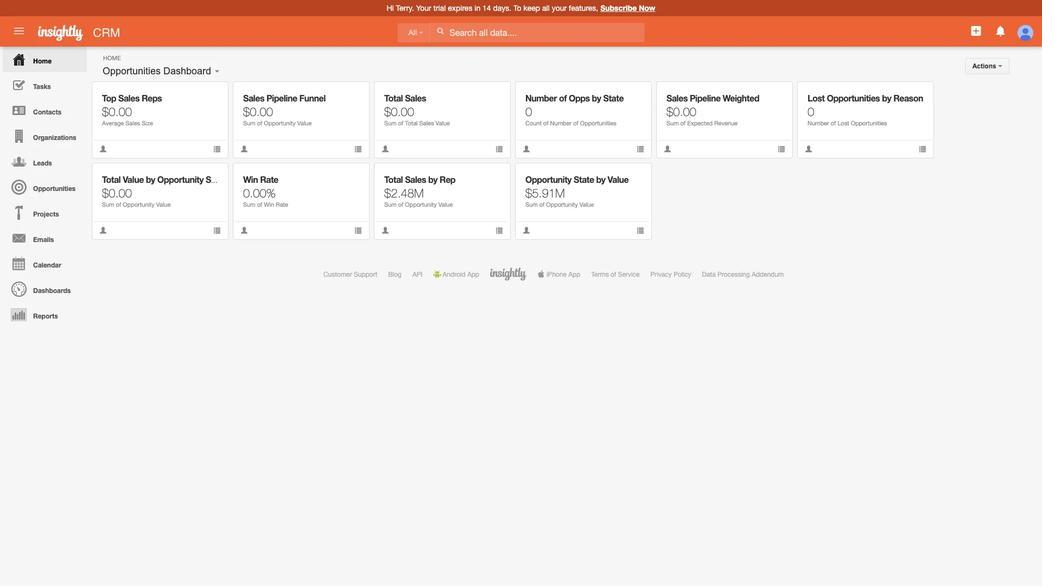 Task type: describe. For each thing, give the bounding box(es) containing it.
dashboards link
[[3, 276, 87, 302]]

dashboards
[[33, 287, 71, 294]]

wrench image for sales pipeline weighted
[[770, 90, 778, 97]]

support
[[354, 270, 377, 278]]

app for iphone app
[[568, 270, 580, 278]]

rep
[[440, 174, 455, 185]]

number right count
[[550, 120, 572, 127]]

sum inside "total value by opportunity state $0.00 sum of opportunity value"
[[102, 201, 114, 208]]

actions button
[[965, 58, 1010, 74]]

user image for sales pipeline weighted
[[663, 144, 670, 152]]

list image for weighted
[[777, 144, 784, 152]]

by for $2.48m
[[428, 174, 438, 185]]

addendum
[[752, 270, 784, 278]]

0 horizontal spatial home
[[33, 57, 52, 65]]

list image for average
[[213, 145, 221, 153]]

home link
[[3, 47, 87, 72]]

sum inside total sales $0.00 sum of total sales value
[[384, 120, 397, 127]]

leads link
[[3, 149, 87, 174]]

emails
[[33, 236, 54, 243]]

privacy
[[651, 270, 672, 278]]

sales pipeline funnel link
[[243, 93, 326, 103]]

your
[[552, 4, 567, 12]]

reps
[[142, 93, 162, 103]]

of down number of opps by state link at the right of the page
[[573, 120, 578, 127]]

total sales by rep link
[[384, 174, 455, 185]]

navigation containing home
[[0, 47, 87, 327]]

0.00%
[[243, 186, 276, 200]]

$0.00 for sales pipeline funnel
[[243, 104, 273, 118]]

calendar link
[[3, 251, 87, 276]]

sum inside win rate 0.00% sum of win rate
[[243, 201, 255, 208]]

opps
[[569, 93, 590, 103]]

hi
[[387, 4, 394, 12]]

data processing addendum link
[[702, 270, 784, 278]]

sales pipeline weighted $0.00 sum of expected revenue
[[667, 93, 759, 127]]

of inside lost opportunities by reason 0 number of lost opportunities
[[831, 120, 836, 127]]

opportunities dashboard button
[[99, 63, 215, 79]]

reason
[[893, 93, 923, 103]]

0 horizontal spatial win
[[243, 174, 258, 185]]

$0.00 for sales pipeline weighted
[[667, 104, 696, 118]]

api link
[[412, 270, 423, 278]]

subscribe now link
[[600, 4, 655, 12]]

0 inside lost opportunities by reason 0 number of lost opportunities
[[808, 104, 814, 118]]

total value by opportunity state link
[[102, 174, 226, 185]]

total for $2.48m
[[384, 174, 403, 185]]

number inside lost opportunities by reason 0 number of lost opportunities
[[808, 120, 829, 127]]

projects
[[33, 210, 59, 218]]

opportunities inside 'link'
[[33, 185, 76, 192]]

opportunity inside total sales by rep $2.48m sum of opportunity value
[[405, 201, 437, 208]]

$0.00 inside "total value by opportunity state $0.00 sum of opportunity value"
[[102, 186, 132, 200]]

total sales by rep $2.48m sum of opportunity value
[[384, 174, 455, 208]]

user image for opportunity state by value
[[523, 227, 530, 234]]

top sales reps $0.00 average sales size
[[102, 93, 162, 127]]

win rate 0.00% sum of win rate
[[243, 174, 288, 208]]

list image for 0
[[919, 145, 927, 153]]

to
[[514, 4, 521, 12]]

in
[[475, 4, 480, 12]]

14
[[483, 4, 491, 12]]

app for android app
[[467, 270, 479, 278]]

list image for $0.00
[[496, 145, 503, 153]]

reports link
[[3, 302, 87, 327]]

Search all data.... text field
[[431, 23, 644, 42]]

customer support
[[323, 270, 377, 278]]

sum inside total sales by rep $2.48m sum of opportunity value
[[384, 201, 397, 208]]

count
[[525, 120, 542, 127]]

sum inside opportunity state by value $5.91m sum of opportunity value
[[525, 201, 538, 208]]

iphone app link
[[537, 270, 580, 278]]

pipeline for weighted
[[690, 93, 721, 103]]

of left opps
[[559, 93, 567, 103]]

blog link
[[388, 270, 402, 278]]

lost opportunities by reason link
[[808, 93, 923, 103]]

total for state
[[102, 174, 121, 185]]

your
[[416, 4, 431, 12]]

lost opportunities by reason 0 number of lost opportunities
[[808, 93, 923, 127]]

user image for win
[[240, 227, 248, 234]]

wrench image for opps
[[629, 90, 636, 97]]

state for 0
[[603, 93, 624, 103]]

organizations link
[[3, 123, 87, 149]]

number of opps by state 0 count of number of opportunities
[[525, 93, 624, 127]]

state for $0.00
[[206, 174, 226, 185]]

by for $5.91m
[[596, 174, 606, 185]]

calendar
[[33, 261, 61, 269]]

android
[[443, 270, 465, 278]]

customer
[[323, 270, 352, 278]]

white image
[[437, 27, 444, 35]]

list image for sum
[[354, 145, 362, 153]]

1 vertical spatial rate
[[276, 201, 288, 208]]

leads
[[33, 159, 52, 167]]

weighted
[[723, 93, 759, 103]]

value inside total sales by rep $2.48m sum of opportunity value
[[438, 201, 453, 208]]

opportunity state by value $5.91m sum of opportunity value
[[525, 174, 629, 208]]

list image for opps
[[637, 145, 644, 153]]

1 horizontal spatial lost
[[838, 120, 849, 127]]

total value by opportunity state $0.00 sum of opportunity value
[[102, 174, 226, 208]]

tasks
[[33, 83, 51, 90]]

sales inside total sales by rep $2.48m sum of opportunity value
[[405, 174, 426, 185]]

api
[[412, 270, 423, 278]]

data processing addendum
[[702, 270, 784, 278]]

customer support link
[[323, 270, 377, 278]]

1 horizontal spatial wrench image
[[629, 171, 636, 179]]

wrench image for $0.00
[[488, 90, 495, 97]]

tasks link
[[3, 72, 87, 98]]

user image for 0
[[523, 145, 530, 153]]

now
[[639, 4, 655, 12]]

android app link
[[433, 270, 479, 278]]



Task type: vqa. For each thing, say whether or not it's contained in the screenshot.


Task type: locate. For each thing, give the bounding box(es) containing it.
opportunities link
[[3, 174, 87, 200]]

2 horizontal spatial state
[[603, 93, 624, 103]]

opportunities dashboard
[[103, 65, 211, 77]]

data
[[702, 270, 716, 278]]

$0.00 inside sales pipeline weighted $0.00 sum of expected revenue
[[667, 104, 696, 118]]

value
[[297, 120, 312, 127], [436, 120, 450, 127], [123, 174, 144, 185], [608, 174, 629, 185], [156, 201, 171, 208], [438, 201, 453, 208], [580, 201, 594, 208]]

of down sales pipeline funnel link
[[257, 120, 262, 127]]

home up tasks "link"
[[33, 57, 52, 65]]

of down $2.48m
[[398, 201, 403, 208]]

navigation
[[0, 47, 87, 327]]

user image for number
[[805, 145, 813, 153]]

$5.91m
[[525, 186, 565, 200]]

1 horizontal spatial 0
[[808, 104, 814, 118]]

opportunity state by value link
[[525, 174, 629, 185]]

sales
[[118, 93, 139, 103], [243, 93, 264, 103], [405, 93, 426, 103], [667, 93, 688, 103], [125, 120, 140, 127], [419, 120, 434, 127], [405, 174, 426, 185]]

0 horizontal spatial lost
[[808, 93, 825, 103]]

user image
[[523, 145, 530, 153], [805, 145, 813, 153], [240, 227, 248, 234]]

all
[[542, 4, 550, 12]]

actions
[[972, 62, 998, 70]]

reports
[[33, 312, 58, 320]]

wrench image
[[206, 90, 213, 97], [488, 90, 495, 97], [629, 90, 636, 97], [911, 90, 919, 97], [206, 171, 213, 179], [347, 171, 354, 179], [488, 171, 495, 179]]

of inside total sales by rep $2.48m sum of opportunity value
[[398, 201, 403, 208]]

subscribe
[[600, 4, 637, 12]]

top
[[102, 93, 116, 103]]

2 app from the left
[[568, 270, 580, 278]]

0 horizontal spatial state
[[206, 174, 226, 185]]

of down "total sales" link
[[398, 120, 403, 127]]

average
[[102, 120, 124, 127]]

1 horizontal spatial state
[[574, 174, 594, 185]]

pipeline inside sales pipeline weighted $0.00 sum of expected revenue
[[690, 93, 721, 103]]

number of opps by state link
[[525, 93, 624, 103]]

opportunities
[[103, 65, 161, 77], [827, 93, 880, 103], [580, 120, 616, 127], [851, 120, 887, 127], [33, 185, 76, 192]]

0
[[525, 104, 532, 118], [808, 104, 814, 118]]

0 horizontal spatial wrench image
[[347, 90, 354, 97]]

home down crm
[[103, 54, 121, 61]]

1 vertical spatial win
[[264, 201, 274, 208]]

by
[[592, 93, 601, 103], [882, 93, 891, 103], [146, 174, 155, 185], [428, 174, 438, 185], [596, 174, 606, 185]]

of down 0.00%
[[257, 201, 262, 208]]

all link
[[398, 23, 430, 43]]

$0.00 inside the sales pipeline funnel $0.00 sum of opportunity value
[[243, 104, 273, 118]]

trial
[[433, 4, 446, 12]]

of down total value by opportunity state link
[[116, 201, 121, 208]]

pipeline
[[266, 93, 297, 103], [690, 93, 721, 103]]

number down "lost opportunities by reason" link at the top
[[808, 120, 829, 127]]

opportunities inside button
[[103, 65, 161, 77]]

features,
[[569, 4, 598, 12]]

0 vertical spatial lost
[[808, 93, 825, 103]]

0 horizontal spatial 0
[[525, 104, 532, 118]]

hi terry. your trial expires in 14 days. to keep all your features, subscribe now
[[387, 4, 655, 12]]

total sales link
[[384, 93, 426, 103]]

of
[[559, 93, 567, 103], [257, 120, 262, 127], [398, 120, 403, 127], [543, 120, 549, 127], [573, 120, 578, 127], [680, 120, 686, 127], [831, 120, 836, 127], [116, 201, 121, 208], [257, 201, 262, 208], [398, 201, 403, 208], [539, 201, 545, 208], [611, 270, 616, 278]]

opportunity inside the sales pipeline funnel $0.00 sum of opportunity value
[[264, 120, 296, 127]]

sum inside the sales pipeline funnel $0.00 sum of opportunity value
[[243, 120, 255, 127]]

win
[[243, 174, 258, 185], [264, 201, 274, 208]]

win up 0.00%
[[243, 174, 258, 185]]

sales inside the sales pipeline funnel $0.00 sum of opportunity value
[[243, 93, 264, 103]]

android app
[[443, 270, 479, 278]]

$0.00 down "total sales" link
[[384, 104, 414, 118]]

1 horizontal spatial win
[[264, 201, 274, 208]]

pipeline left funnel
[[266, 93, 297, 103]]

number
[[525, 93, 557, 103], [550, 120, 572, 127], [808, 120, 829, 127]]

app
[[467, 270, 479, 278], [568, 270, 580, 278]]

privacy policy
[[651, 270, 691, 278]]

$0.00 down total value by opportunity state link
[[102, 186, 132, 200]]

by inside number of opps by state 0 count of number of opportunities
[[592, 93, 601, 103]]

opportunity
[[264, 120, 296, 127], [157, 174, 204, 185], [525, 174, 572, 185], [123, 201, 155, 208], [405, 201, 437, 208], [546, 201, 578, 208]]

list image for by
[[213, 227, 221, 234]]

terms
[[591, 270, 609, 278]]

expires
[[448, 4, 472, 12]]

wrench image
[[347, 90, 354, 97], [770, 90, 778, 97], [629, 171, 636, 179]]

1 horizontal spatial app
[[568, 270, 580, 278]]

list image
[[213, 145, 221, 153], [354, 145, 362, 153], [919, 145, 927, 153], [496, 227, 503, 234], [637, 227, 644, 234]]

user image for total sales
[[382, 145, 389, 153]]

of inside total sales $0.00 sum of total sales value
[[398, 120, 403, 127]]

contacts link
[[3, 98, 87, 123]]

all
[[408, 28, 417, 37]]

user image for total value by opportunity state
[[99, 227, 107, 234]]

app right android
[[467, 270, 479, 278]]

0 inside number of opps by state 0 count of number of opportunities
[[525, 104, 532, 118]]

pipeline for funnel
[[266, 93, 297, 103]]

list image for 0.00%
[[354, 227, 362, 234]]

iphone app
[[547, 270, 580, 278]]

user image for total sales by rep
[[382, 227, 389, 234]]

organizations
[[33, 134, 76, 141]]

$0.00 up "expected"
[[667, 104, 696, 118]]

of inside the sales pipeline funnel $0.00 sum of opportunity value
[[257, 120, 262, 127]]

2 horizontal spatial user image
[[805, 145, 813, 153]]

2 horizontal spatial wrench image
[[770, 90, 778, 97]]

terms of service link
[[591, 270, 640, 278]]

of left "expected"
[[680, 120, 686, 127]]

user image
[[663, 144, 670, 152], [99, 145, 107, 153], [240, 145, 248, 153], [382, 145, 389, 153], [99, 227, 107, 234], [382, 227, 389, 234], [523, 227, 530, 234]]

of inside "total value by opportunity state $0.00 sum of opportunity value"
[[116, 201, 121, 208]]

expected
[[687, 120, 713, 127]]

days.
[[493, 4, 511, 12]]

win down 0.00%
[[264, 201, 274, 208]]

of inside opportunity state by value $5.91m sum of opportunity value
[[539, 201, 545, 208]]

total sales $0.00 sum of total sales value
[[384, 93, 450, 127]]

state
[[603, 93, 624, 103], [206, 174, 226, 185], [574, 174, 594, 185]]

by inside opportunity state by value $5.91m sum of opportunity value
[[596, 174, 606, 185]]

1 pipeline from the left
[[266, 93, 297, 103]]

total for of
[[384, 93, 403, 103]]

0 vertical spatial win
[[243, 174, 258, 185]]

1 horizontal spatial user image
[[523, 145, 530, 153]]

0 horizontal spatial pipeline
[[266, 93, 297, 103]]

state inside opportunity state by value $5.91m sum of opportunity value
[[574, 174, 594, 185]]

1 horizontal spatial home
[[103, 54, 121, 61]]

value inside total sales $0.00 sum of total sales value
[[436, 120, 450, 127]]

terms of service
[[591, 270, 640, 278]]

state inside number of opps by state 0 count of number of opportunities
[[603, 93, 624, 103]]

funnel
[[299, 93, 326, 103]]

0 horizontal spatial app
[[467, 270, 479, 278]]

wrench image for by
[[488, 171, 495, 179]]

pipeline up "expected"
[[690, 93, 721, 103]]

by inside total sales by rep $2.48m sum of opportunity value
[[428, 174, 438, 185]]

wrench image for sales pipeline funnel
[[347, 90, 354, 97]]

keep
[[524, 4, 540, 12]]

dashboard
[[163, 65, 211, 77]]

of right terms
[[611, 270, 616, 278]]

wrench image for 0.00%
[[347, 171, 354, 179]]

crm
[[93, 26, 120, 39]]

app right iphone
[[568, 270, 580, 278]]

number up count
[[525, 93, 557, 103]]

1 horizontal spatial pipeline
[[690, 93, 721, 103]]

2 0 from the left
[[808, 104, 814, 118]]

notifications image
[[994, 24, 1007, 37]]

total
[[384, 93, 403, 103], [405, 120, 418, 127], [102, 174, 121, 185], [384, 174, 403, 185]]

rate
[[260, 174, 278, 185], [276, 201, 288, 208]]

2 pipeline from the left
[[690, 93, 721, 103]]

$2.48m
[[384, 186, 424, 200]]

of inside win rate 0.00% sum of win rate
[[257, 201, 262, 208]]

rate up 0.00%
[[260, 174, 278, 185]]

of down $5.91m
[[539, 201, 545, 208]]

opportunities inside number of opps by state 0 count of number of opportunities
[[580, 120, 616, 127]]

total inside "total value by opportunity state $0.00 sum of opportunity value"
[[102, 174, 121, 185]]

$0.00 inside total sales $0.00 sum of total sales value
[[384, 104, 414, 118]]

wrench image for reps
[[206, 90, 213, 97]]

size
[[142, 120, 153, 127]]

$0.00 inside top sales reps $0.00 average sales size
[[102, 104, 132, 118]]

value inside the sales pipeline funnel $0.00 sum of opportunity value
[[297, 120, 312, 127]]

1 0 from the left
[[525, 104, 532, 118]]

user image for sales pipeline funnel
[[240, 145, 248, 153]]

by inside "total value by opportunity state $0.00 sum of opportunity value"
[[146, 174, 155, 185]]

1 vertical spatial lost
[[838, 120, 849, 127]]

processing
[[718, 270, 750, 278]]

list image for $5.91m
[[637, 227, 644, 234]]

iphone
[[547, 270, 567, 278]]

revenue
[[714, 120, 738, 127]]

list image for $2.48m
[[496, 227, 503, 234]]

contacts
[[33, 108, 61, 116]]

$0.00 for top sales reps
[[102, 104, 132, 118]]

of inside sales pipeline weighted $0.00 sum of expected revenue
[[680, 120, 686, 127]]

total inside total sales by rep $2.48m sum of opportunity value
[[384, 174, 403, 185]]

by for state
[[146, 174, 155, 185]]

by inside lost opportunities by reason 0 number of lost opportunities
[[882, 93, 891, 103]]

by for 0
[[882, 93, 891, 103]]

sales inside sales pipeline weighted $0.00 sum of expected revenue
[[667, 93, 688, 103]]

sum inside sales pipeline weighted $0.00 sum of expected revenue
[[667, 120, 679, 127]]

$0.00 up average
[[102, 104, 132, 118]]

user image for top sales reps
[[99, 145, 107, 153]]

blog
[[388, 270, 402, 278]]

0 vertical spatial rate
[[260, 174, 278, 185]]

service
[[618, 270, 640, 278]]

terry.
[[396, 4, 414, 12]]

sales pipeline funnel $0.00 sum of opportunity value
[[243, 93, 326, 127]]

$0.00 down sales pipeline funnel link
[[243, 104, 273, 118]]

policy
[[674, 270, 691, 278]]

sales pipeline weighted link
[[667, 93, 759, 103]]

emails link
[[3, 225, 87, 251]]

1 app from the left
[[467, 270, 479, 278]]

pipeline inside the sales pipeline funnel $0.00 sum of opportunity value
[[266, 93, 297, 103]]

0 horizontal spatial user image
[[240, 227, 248, 234]]

top sales reps link
[[102, 93, 162, 103]]

win rate link
[[243, 174, 278, 185]]

state inside "total value by opportunity state $0.00 sum of opportunity value"
[[206, 174, 226, 185]]

projects link
[[3, 200, 87, 225]]

rate down win rate link
[[276, 201, 288, 208]]

of down "lost opportunities by reason" link at the top
[[831, 120, 836, 127]]

sum
[[243, 120, 255, 127], [384, 120, 397, 127], [667, 120, 679, 127], [102, 201, 114, 208], [243, 201, 255, 208], [384, 201, 397, 208], [525, 201, 538, 208]]

list image
[[777, 144, 784, 152], [496, 145, 503, 153], [637, 145, 644, 153], [213, 227, 221, 234], [354, 227, 362, 234]]

of right count
[[543, 120, 549, 127]]



